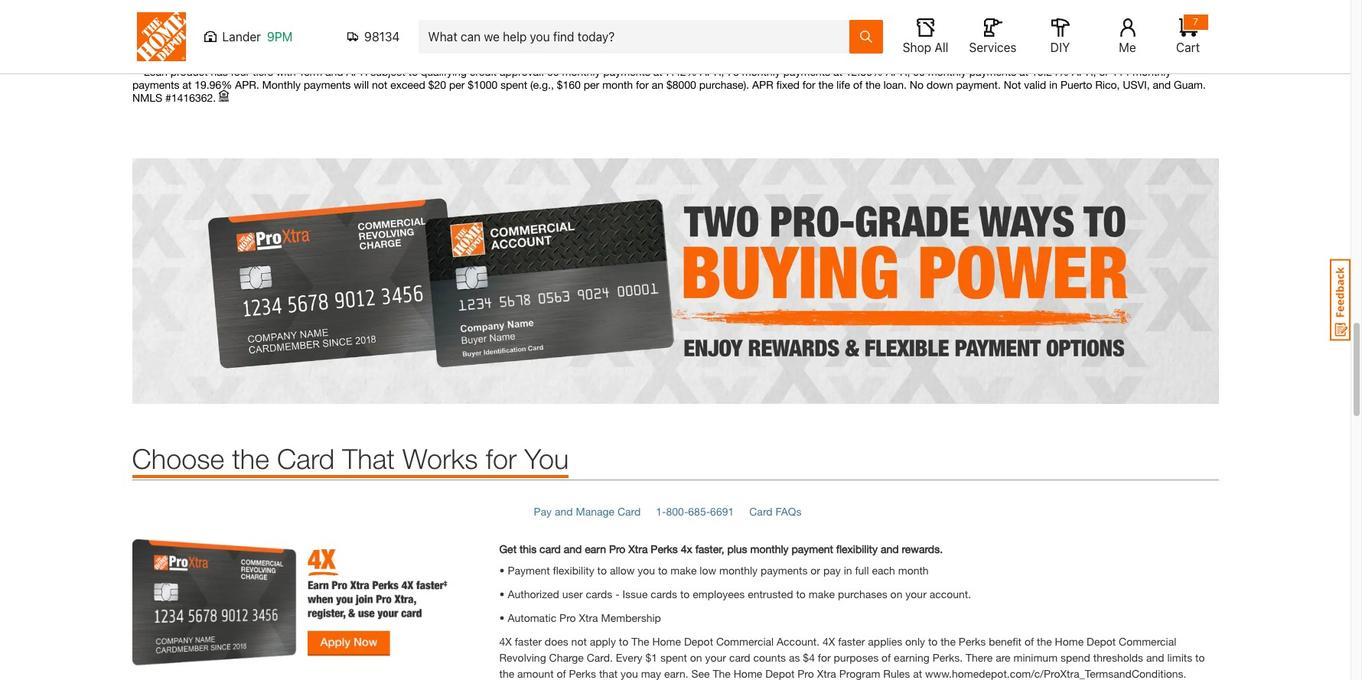 Task type: vqa. For each thing, say whether or not it's contained in the screenshot.
Color
no



Task type: describe. For each thing, give the bounding box(es) containing it.
2 horizontal spatial depot
[[1087, 635, 1116, 648]]

month
[[898, 564, 929, 577]]

minimum
[[1014, 651, 1058, 664]]

this
[[520, 543, 537, 556]]

manage
[[576, 505, 615, 518]]

-
[[616, 588, 620, 601]]

1 horizontal spatial pro
[[609, 543, 626, 556]]

2 faster from the left
[[838, 635, 865, 648]]

apply
[[590, 635, 616, 648]]

on inside 4x faster does not apply to the home depot commercial account. 4x faster applies only to the perks benefit of the home depot commercial revolving charge card. every $1 spent on your card counts as $4 for purposes of earning perks. there are minimum spend thresholds and limits to the amount of perks that you may earn. see the home depot pro xtra program rules at www.homedepot.com/c/proxtra_termsandconditions.
[[690, 651, 702, 664]]

card faqs
[[750, 505, 802, 518]]

1 vertical spatial make
[[809, 588, 835, 601]]

the up minimum
[[1037, 635, 1052, 648]]

diy button
[[1036, 18, 1085, 55]]

and left earn on the bottom left of page
[[564, 543, 582, 556]]

for inside 4x faster does not apply to the home depot commercial account. 4x faster applies only to the perks benefit of the home depot commercial revolving charge card. every $1 spent on your card counts as $4 for purposes of earning perks. there are minimum spend thresholds and limits to the amount of perks that you may earn. see the home depot pro xtra program rules at www.homedepot.com/c/proxtra_termsandconditions.
[[818, 651, 831, 664]]

1-800-685-6691
[[656, 505, 734, 518]]

6691
[[710, 505, 734, 518]]

me button
[[1104, 18, 1153, 55]]

pxe commercial revolving charge image
[[132, 540, 484, 667]]

pay
[[824, 564, 841, 577]]

1 vertical spatial perks
[[959, 635, 986, 648]]

lander 9pm
[[222, 30, 293, 44]]

1 cards from the left
[[586, 588, 613, 601]]

may
[[641, 667, 662, 680]]

1 vertical spatial xtra
[[579, 612, 598, 625]]

me
[[1119, 41, 1137, 54]]

project loan payment chart example image
[[959, 0, 1219, 12]]

1 faster from the left
[[515, 635, 542, 648]]

cart
[[1177, 41, 1200, 54]]

automatic
[[508, 612, 557, 625]]

rules
[[884, 667, 910, 680]]

0 vertical spatial monthly
[[751, 543, 789, 556]]

purposes
[[834, 651, 879, 664]]

1 horizontal spatial of
[[882, 651, 891, 664]]

every
[[616, 651, 643, 664]]

there
[[966, 651, 993, 664]]

to left allow
[[598, 564, 607, 577]]

$4
[[803, 651, 815, 664]]

two pro-grade ways to buying power image
[[132, 158, 1219, 404]]

only
[[906, 635, 926, 648]]

authorized
[[508, 588, 559, 601]]

in
[[844, 564, 852, 577]]

pay
[[534, 505, 552, 518]]

2 4x from the left
[[823, 635, 835, 648]]

user
[[562, 588, 583, 601]]

$1
[[646, 651, 658, 664]]

applies
[[868, 635, 903, 648]]

not
[[572, 635, 587, 648]]

to left employees
[[681, 588, 690, 601]]

limits
[[1168, 651, 1193, 664]]

4x
[[681, 543, 693, 556]]

9pm
[[267, 30, 293, 44]]

1 horizontal spatial home
[[734, 667, 763, 680]]

685-
[[688, 505, 711, 518]]

• payment flexibility to allow you to make low monthly payments or pay in full each month
[[499, 564, 929, 577]]

www.homedepot.com/c/proxtra_termsandconditions.
[[926, 667, 1187, 680]]

issue
[[623, 588, 648, 601]]

as
[[789, 651, 800, 664]]

7
[[1194, 16, 1199, 28]]

0 vertical spatial the
[[632, 635, 650, 648]]

spent
[[661, 651, 687, 664]]

2 vertical spatial perks
[[569, 667, 596, 680]]

2 horizontal spatial home
[[1055, 635, 1084, 648]]

account.
[[777, 635, 820, 648]]

1-
[[656, 505, 666, 518]]

• automatic pro xtra membership
[[499, 612, 661, 625]]

or
[[811, 564, 821, 577]]

card inside 4x faster does not apply to the home depot commercial account. 4x faster applies only to the perks benefit of the home depot commercial revolving charge card. every $1 spent on your card counts as $4 for purposes of earning perks. there are minimum spend thresholds and limits to the amount of perks that you may earn. see the home depot pro xtra program rules at www.homedepot.com/c/proxtra_termsandconditions.
[[729, 651, 751, 664]]

earn
[[585, 543, 606, 556]]

see
[[692, 667, 710, 680]]

account.
[[930, 588, 972, 601]]

purchases
[[838, 588, 888, 601]]

the up perks.
[[941, 635, 956, 648]]

the home depot logo image
[[137, 12, 186, 61]]

shop all
[[903, 41, 949, 54]]

1 horizontal spatial perks
[[651, 543, 678, 556]]

amount
[[518, 667, 554, 680]]

counts
[[754, 651, 786, 664]]

1 horizontal spatial depot
[[766, 667, 795, 680]]

low
[[700, 564, 717, 577]]

• for • authorized user cards - issue cards to employees entrusted to make purchases on your account.
[[499, 588, 505, 601]]

4x faster does not apply to the home depot commercial account. 4x faster applies only to the perks benefit of the home depot commercial revolving charge card. every $1 spent on your card counts as $4 for purposes of earning perks. there are minimum spend thresholds and limits to the amount of perks that you may earn. see the home depot pro xtra program rules at www.homedepot.com/c/proxtra_termsandconditions.
[[499, 635, 1205, 680]]

perks.
[[933, 651, 963, 664]]

1 4x from the left
[[499, 635, 512, 648]]

1 horizontal spatial card
[[618, 505, 641, 518]]

1 horizontal spatial your
[[906, 588, 927, 601]]

payments
[[761, 564, 808, 577]]

earn.
[[664, 667, 689, 680]]

What can we help you find today? search field
[[428, 21, 849, 53]]

0 vertical spatial on
[[891, 588, 903, 601]]

revolving
[[499, 651, 546, 664]]

0 horizontal spatial card
[[277, 442, 335, 475]]

0 horizontal spatial pro
[[560, 612, 576, 625]]

to right the only at bottom
[[928, 635, 938, 648]]

• authorized user cards - issue cards to employees entrusted to make purchases on your account.
[[499, 588, 972, 601]]



Task type: locate. For each thing, give the bounding box(es) containing it.
0 horizontal spatial xtra
[[579, 612, 598, 625]]

2 horizontal spatial of
[[1025, 635, 1034, 648]]

entrusted
[[748, 588, 793, 601]]

2 vertical spatial •
[[499, 612, 505, 625]]

you inside 4x faster does not apply to the home depot commercial account. 4x faster applies only to the perks benefit of the home depot commercial revolving charge card. every $1 spent on your card counts as $4 for purposes of earning perks. there are minimum spend thresholds and limits to the amount of perks that you may earn. see the home depot pro xtra program rules at www.homedepot.com/c/proxtra_termsandconditions.
[[621, 667, 638, 680]]

pro right earn on the bottom left of page
[[609, 543, 626, 556]]

pay and manage card
[[534, 505, 641, 518]]

1 horizontal spatial make
[[809, 588, 835, 601]]

0 vertical spatial flexibility
[[837, 543, 878, 556]]

xtra left program
[[817, 667, 837, 680]]

1 commercial from the left
[[716, 635, 774, 648]]

card right this
[[540, 543, 561, 556]]

1 horizontal spatial xtra
[[629, 543, 648, 556]]

spend
[[1061, 651, 1091, 664]]

• down "get"
[[499, 564, 505, 577]]

services button
[[969, 18, 1018, 55]]

all
[[935, 41, 949, 54]]

home up "spent"
[[653, 635, 681, 648]]

commercial up thresholds
[[1119, 635, 1177, 648]]

plus
[[728, 543, 748, 556]]

full
[[855, 564, 869, 577]]

3 • from the top
[[499, 612, 505, 625]]

1 vertical spatial for
[[818, 651, 831, 664]]

1 vertical spatial your
[[705, 651, 726, 664]]

flexibility up user at the left bottom
[[553, 564, 595, 577]]

pro
[[609, 543, 626, 556], [560, 612, 576, 625], [798, 667, 814, 680]]

1-800-685-6691 link
[[656, 505, 734, 518]]

that
[[342, 442, 395, 475]]

perks up there
[[959, 635, 986, 648]]

card left 1-
[[618, 505, 641, 518]]

pro down user at the left bottom
[[560, 612, 576, 625]]

0 vertical spatial perks
[[651, 543, 678, 556]]

1 vertical spatial the
[[713, 667, 731, 680]]

home up spend
[[1055, 635, 1084, 648]]

1 horizontal spatial flexibility
[[837, 543, 878, 556]]

cards left the -
[[586, 588, 613, 601]]

0 horizontal spatial of
[[557, 667, 566, 680]]

that
[[599, 667, 618, 680]]

to right allow
[[658, 564, 668, 577]]

of down charge
[[557, 667, 566, 680]]

pro down the $4
[[798, 667, 814, 680]]

2 cards from the left
[[651, 588, 678, 601]]

4x up revolving
[[499, 635, 512, 648]]

each
[[872, 564, 896, 577]]

faster up revolving
[[515, 635, 542, 648]]

1 vertical spatial you
[[621, 667, 638, 680]]

0 horizontal spatial flexibility
[[553, 564, 595, 577]]

the right the choose
[[232, 442, 269, 475]]

payment
[[508, 564, 550, 577]]

works
[[403, 442, 478, 475]]

card.
[[587, 651, 613, 664]]

the up $1
[[632, 635, 650, 648]]

flexibility
[[837, 543, 878, 556], [553, 564, 595, 577]]

membership
[[601, 612, 661, 625]]

0 vertical spatial •
[[499, 564, 505, 577]]

and up each
[[881, 543, 899, 556]]

0 vertical spatial xtra
[[629, 543, 648, 556]]

1 vertical spatial of
[[882, 651, 891, 664]]

1 horizontal spatial cards
[[651, 588, 678, 601]]

2 vertical spatial of
[[557, 667, 566, 680]]

get
[[499, 543, 517, 556]]

pro inside 4x faster does not apply to the home depot commercial account. 4x faster applies only to the perks benefit of the home depot commercial revolving charge card. every $1 spent on your card counts as $4 for purposes of earning perks. there are minimum spend thresholds and limits to the amount of perks that you may earn. see the home depot pro xtra program rules at www.homedepot.com/c/proxtra_termsandconditions.
[[798, 667, 814, 680]]

0 horizontal spatial cards
[[586, 588, 613, 601]]

get this card and earn pro xtra perks 4x faster, plus monthly payment flexibility and rewards.
[[499, 543, 943, 556]]

depot up thresholds
[[1087, 635, 1116, 648]]

800-
[[666, 505, 688, 518]]

and inside 4x faster does not apply to the home depot commercial account. 4x faster applies only to the perks benefit of the home depot commercial revolving charge card. every $1 spent on your card counts as $4 for purposes of earning perks. there are minimum spend thresholds and limits to the amount of perks that you may earn. see the home depot pro xtra program rules at www.homedepot.com/c/proxtra_termsandconditions.
[[1147, 651, 1165, 664]]

1 horizontal spatial for
[[818, 651, 831, 664]]

2 horizontal spatial card
[[750, 505, 773, 518]]

for left you
[[486, 442, 517, 475]]

2 vertical spatial pro
[[798, 667, 814, 680]]

1 • from the top
[[499, 564, 505, 577]]

0 vertical spatial you
[[638, 564, 655, 577]]

on down each
[[891, 588, 903, 601]]

to up every
[[619, 635, 629, 648]]

1 vertical spatial •
[[499, 588, 505, 601]]

0 horizontal spatial make
[[671, 564, 697, 577]]

cart 7
[[1177, 16, 1200, 54]]

lander
[[222, 30, 261, 44]]

0 horizontal spatial on
[[690, 651, 702, 664]]

1 horizontal spatial the
[[713, 667, 731, 680]]

2 horizontal spatial xtra
[[817, 667, 837, 680]]

xtra up allow
[[629, 543, 648, 556]]

xtra inside 4x faster does not apply to the home depot commercial account. 4x faster applies only to the perks benefit of the home depot commercial revolving charge card. every $1 spent on your card counts as $4 for purposes of earning perks. there are minimum spend thresholds and limits to the amount of perks that you may earn. see the home depot pro xtra program rules at www.homedepot.com/c/proxtra_termsandconditions.
[[817, 667, 837, 680]]

at
[[913, 667, 923, 680]]

xtra up the not
[[579, 612, 598, 625]]

1 vertical spatial on
[[690, 651, 702, 664]]

1 horizontal spatial commercial
[[1119, 635, 1177, 648]]

of
[[1025, 635, 1034, 648], [882, 651, 891, 664], [557, 667, 566, 680]]

1 horizontal spatial card
[[729, 651, 751, 664]]

0 horizontal spatial home
[[653, 635, 681, 648]]

perks
[[651, 543, 678, 556], [959, 635, 986, 648], [569, 667, 596, 680]]

0 horizontal spatial faster
[[515, 635, 542, 648]]

• for • payment flexibility to allow you to make low monthly payments or pay in full each month
[[499, 564, 505, 577]]

and left limits
[[1147, 651, 1165, 664]]

allow
[[610, 564, 635, 577]]

employees
[[693, 588, 745, 601]]

commercial
[[716, 635, 774, 648], [1119, 635, 1177, 648]]

perks left 4x
[[651, 543, 678, 556]]

0 horizontal spatial for
[[486, 442, 517, 475]]

• left authorized
[[499, 588, 505, 601]]

1 vertical spatial monthly
[[720, 564, 758, 577]]

1 horizontal spatial on
[[891, 588, 903, 601]]

shop
[[903, 41, 932, 54]]

you
[[525, 442, 569, 475]]

your
[[906, 588, 927, 601], [705, 651, 726, 664]]

• for • automatic pro xtra membership
[[499, 612, 505, 625]]

the down revolving
[[499, 667, 515, 680]]

98134 button
[[347, 29, 400, 44]]

you right allow
[[638, 564, 655, 577]]

choose the card that works for you
[[132, 442, 569, 475]]

1 vertical spatial pro
[[560, 612, 576, 625]]

choose
[[132, 442, 224, 475]]

and right pay
[[555, 505, 573, 518]]

perks down charge
[[569, 667, 596, 680]]

0 vertical spatial card
[[540, 543, 561, 556]]

1 horizontal spatial 4x
[[823, 635, 835, 648]]

0 horizontal spatial the
[[632, 635, 650, 648]]

depot up "spent"
[[684, 635, 714, 648]]

0 vertical spatial your
[[906, 588, 927, 601]]

1 vertical spatial card
[[729, 651, 751, 664]]

services
[[969, 41, 1017, 54]]

shop all button
[[901, 18, 950, 55]]

0 horizontal spatial commercial
[[716, 635, 774, 648]]

payment
[[792, 543, 834, 556]]

the
[[232, 442, 269, 475], [941, 635, 956, 648], [1037, 635, 1052, 648], [499, 667, 515, 680]]

make
[[671, 564, 697, 577], [809, 588, 835, 601]]

0 vertical spatial of
[[1025, 635, 1034, 648]]

card faqs link
[[750, 505, 802, 518]]

0 vertical spatial pro
[[609, 543, 626, 556]]

2 vertical spatial xtra
[[817, 667, 837, 680]]

make down 'or'
[[809, 588, 835, 601]]

on
[[891, 588, 903, 601], [690, 651, 702, 664]]

card left faqs
[[750, 505, 773, 518]]

your inside 4x faster does not apply to the home depot commercial account. 4x faster applies only to the perks benefit of the home depot commercial revolving charge card. every $1 spent on your card counts as $4 for purposes of earning perks. there are minimum spend thresholds and limits to the amount of perks that you may earn. see the home depot pro xtra program rules at www.homedepot.com/c/proxtra_termsandconditions.
[[705, 651, 726, 664]]

0 horizontal spatial 4x
[[499, 635, 512, 648]]

you
[[638, 564, 655, 577], [621, 667, 638, 680]]

0 horizontal spatial depot
[[684, 635, 714, 648]]

of up minimum
[[1025, 635, 1034, 648]]

0 horizontal spatial your
[[705, 651, 726, 664]]

faqs
[[776, 505, 802, 518]]

your down month
[[906, 588, 927, 601]]

4x right the account.
[[823, 635, 835, 648]]

thresholds
[[1094, 651, 1144, 664]]

for
[[486, 442, 517, 475], [818, 651, 831, 664]]

faster
[[515, 635, 542, 648], [838, 635, 865, 648]]

commercial up counts
[[716, 635, 774, 648]]

the right see at the right of the page
[[713, 667, 731, 680]]

pay and manage card link
[[534, 505, 641, 518]]

home down counts
[[734, 667, 763, 680]]

your up see at the right of the page
[[705, 651, 726, 664]]

are
[[996, 651, 1011, 664]]

for right the $4
[[818, 651, 831, 664]]

you down every
[[621, 667, 638, 680]]

on up see at the right of the page
[[690, 651, 702, 664]]

0 vertical spatial for
[[486, 442, 517, 475]]

2 • from the top
[[499, 588, 505, 601]]

2 horizontal spatial pro
[[798, 667, 814, 680]]

cards right the issue at left
[[651, 588, 678, 601]]

• left automatic
[[499, 612, 505, 625]]

feedback link image
[[1330, 259, 1351, 341]]

monthly down plus
[[720, 564, 758, 577]]

•
[[499, 564, 505, 577], [499, 588, 505, 601], [499, 612, 505, 625]]

monthly up payments
[[751, 543, 789, 556]]

diy
[[1051, 41, 1070, 54]]

home
[[653, 635, 681, 648], [1055, 635, 1084, 648], [734, 667, 763, 680]]

faster up the purposes
[[838, 635, 865, 648]]

2 horizontal spatial perks
[[959, 635, 986, 648]]

card left counts
[[729, 651, 751, 664]]

0 vertical spatial make
[[671, 564, 697, 577]]

0 horizontal spatial card
[[540, 543, 561, 556]]

alt text image
[[132, 28, 1219, 117]]

to down payments
[[796, 588, 806, 601]]

program
[[840, 667, 881, 680]]

depot down counts
[[766, 667, 795, 680]]

benefit
[[989, 635, 1022, 648]]

of down 'applies'
[[882, 651, 891, 664]]

faster,
[[696, 543, 725, 556]]

flexibility up full at the right bottom of page
[[837, 543, 878, 556]]

the
[[632, 635, 650, 648], [713, 667, 731, 680]]

card left that on the left bottom of the page
[[277, 442, 335, 475]]

0 horizontal spatial perks
[[569, 667, 596, 680]]

does
[[545, 635, 569, 648]]

rewards.
[[902, 543, 943, 556]]

make down 4x
[[671, 564, 697, 577]]

charge
[[549, 651, 584, 664]]

earning
[[894, 651, 930, 664]]

monthly
[[751, 543, 789, 556], [720, 564, 758, 577]]

to right limits
[[1196, 651, 1205, 664]]

1 horizontal spatial faster
[[838, 635, 865, 648]]

1 vertical spatial flexibility
[[553, 564, 595, 577]]

2 commercial from the left
[[1119, 635, 1177, 648]]



